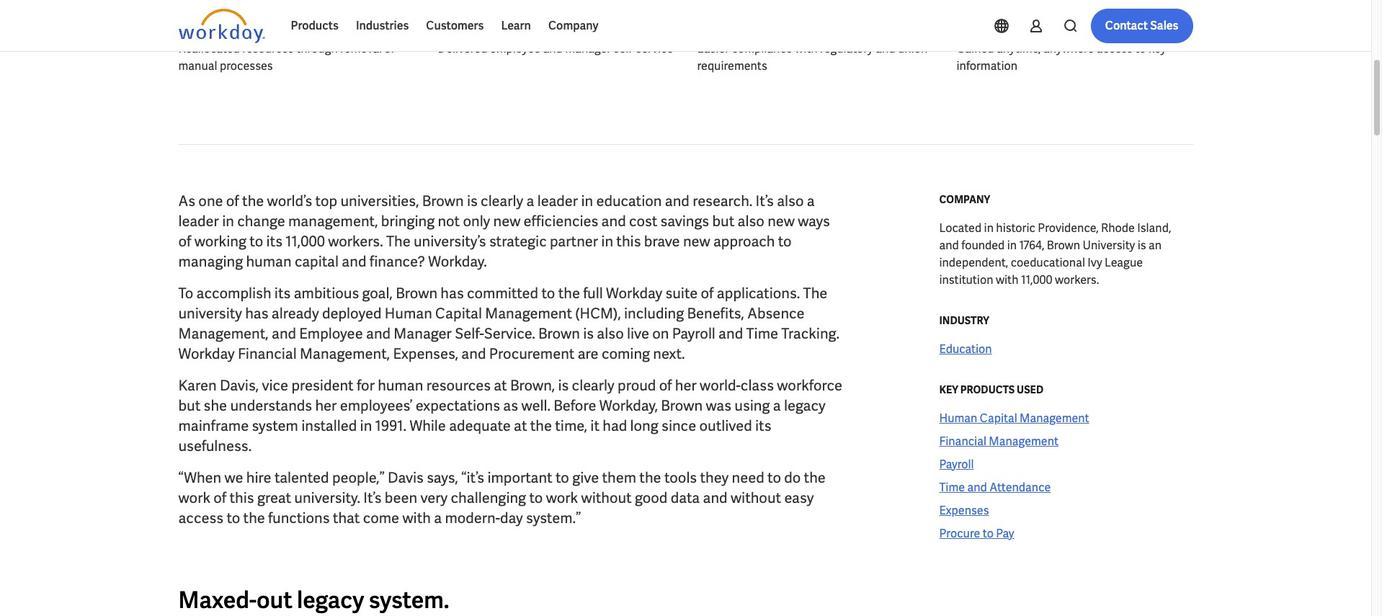 Task type: describe. For each thing, give the bounding box(es) containing it.
2 horizontal spatial also
[[777, 192, 804, 211]]

2 vertical spatial management
[[990, 434, 1059, 449]]

system.
[[369, 585, 450, 616]]

1 vertical spatial legacy
[[297, 585, 364, 616]]

procure to pay link
[[940, 526, 1015, 543]]

to inside "procure to pay" link
[[983, 526, 994, 542]]

well.
[[522, 397, 551, 415]]

she
[[204, 397, 227, 415]]

0 horizontal spatial management,
[[178, 324, 269, 343]]

to down important
[[530, 489, 543, 508]]

adequate
[[449, 417, 511, 436]]

products button
[[282, 9, 347, 43]]

1 horizontal spatial time
[[940, 480, 966, 495]]

union
[[898, 41, 928, 56]]

long
[[631, 417, 659, 436]]

and up savings
[[665, 192, 690, 211]]

to inside to accomplish its ambitious goal, brown has committed to the full workday suite of applications. the university has already deployed human capital management (hcm), including benefits, absence management, and employee and manager self-service. brown is also live on payroll and time tracking. workday financial management, expenses, and procurement are coming next.
[[542, 284, 555, 303]]

key products used
[[940, 384, 1044, 397]]

education link
[[940, 341, 993, 358]]

2 horizontal spatial new
[[768, 212, 795, 231]]

also inside to accomplish its ambitious goal, brown has committed to the full workday suite of applications. the university has already deployed human capital management (hcm), including benefits, absence management, and employee and manager self-service. brown is also live on payroll and time tracking. workday financial management, expenses, and procurement are coming next.
[[597, 324, 624, 343]]

mainframe
[[178, 417, 249, 436]]

2 work from the left
[[546, 489, 578, 508]]

ambitious
[[294, 284, 359, 303]]

in down historic at the top right of page
[[1008, 238, 1017, 253]]

only
[[463, 212, 491, 231]]

while
[[410, 417, 446, 436]]

gained
[[957, 41, 995, 56]]

1 horizontal spatial new
[[683, 232, 711, 251]]

maxed-out legacy system.
[[178, 585, 450, 616]]

the down great
[[243, 509, 265, 528]]

great
[[257, 489, 291, 508]]

as
[[504, 397, 519, 415]]

working
[[194, 232, 247, 251]]

clearly inside karen davis, vice president for human resources at brown, is clearly proud of her world-class workforce but she understands her employees' expectations as well. before workday, brown was using a legacy mainframe system installed in 1991. while adequate at the time, it had long since outlived its usefulness.
[[572, 376, 615, 395]]

modern-
[[445, 509, 500, 528]]

1 vertical spatial capital
[[980, 411, 1018, 426]]

1764,
[[1020, 238, 1045, 253]]

resources inside reallocated resources through removal of manual processes
[[242, 41, 294, 56]]

as one of the world's top universities, brown is clearly a leader in education and research. it's also a leader in change management, bringing not only new efficiencies and cost savings but also new ways of working to its 11,000 workers. the university's strategic partner in this brave new approach to managing human capital and finance? workday.
[[178, 192, 830, 271]]

full
[[583, 284, 603, 303]]

efficiencies
[[524, 212, 599, 231]]

including
[[624, 304, 684, 323]]

of inside reallocated resources through removal of manual processes
[[385, 41, 395, 56]]

access inside gained anytime, anywhere access to key information
[[1097, 41, 1133, 56]]

installed
[[302, 417, 357, 436]]

11,000 inside located in historic providence, rhode island, and founded in 1764, brown university is an independent, coeducational ivy league institution with 11,000 workers.
[[1022, 273, 1053, 288]]

very
[[421, 489, 448, 508]]

applications.
[[717, 284, 801, 303]]

procure
[[940, 526, 981, 542]]

expectations
[[416, 397, 500, 415]]

and inside located in historic providence, rhode island, and founded in 1764, brown university is an independent, coeducational ivy league institution with 11,000 workers.
[[940, 238, 960, 253]]

education
[[940, 342, 993, 357]]

expenses
[[940, 503, 990, 518]]

regulatory
[[821, 41, 874, 56]]

products
[[961, 384, 1015, 397]]

absence
[[748, 304, 805, 323]]

0 horizontal spatial new
[[494, 212, 521, 231]]

learn
[[501, 18, 531, 33]]

expenses,
[[393, 345, 459, 363]]

the inside to accomplish its ambitious goal, brown has committed to the full workday suite of applications. the university has already deployed human capital management (hcm), including benefits, absence management, and employee and manager self-service. brown is also live on payroll and time tracking. workday financial management, expenses, and procurement are coming next.
[[559, 284, 580, 303]]

a up ways
[[807, 192, 815, 211]]

since
[[662, 417, 697, 436]]

managing
[[178, 252, 243, 271]]

brown up procurement
[[539, 324, 580, 343]]

day
[[500, 509, 523, 528]]

and down company
[[543, 41, 563, 56]]

a up efficiencies
[[527, 192, 535, 211]]

partner
[[550, 232, 599, 251]]

payroll link
[[940, 456, 975, 474]]

with inside easier compliance with regulatory and union requirements
[[795, 41, 818, 56]]

not
[[438, 212, 460, 231]]

to down change at top left
[[250, 232, 263, 251]]

a inside karen davis, vice president for human resources at brown, is clearly proud of her world-class workforce but she understands her employees' expectations as well. before workday, brown was using a legacy mainframe system installed in 1991. while adequate at the time, it had long since outlived its usefulness.
[[774, 397, 781, 415]]

rhode
[[1102, 221, 1135, 236]]

of up managing
[[178, 232, 191, 251]]

company
[[549, 18, 599, 33]]

it's inside the '"when we hire talented people," davis says, "it's important to give them the tools they need to do the work of this great university. it's been very challenging to work without good data and without easy access to the functions that come with a modern-day system."'
[[364, 489, 382, 508]]

coeducational
[[1011, 255, 1086, 270]]

and down the self-
[[462, 345, 486, 363]]

and inside easier compliance with regulatory and union requirements
[[876, 41, 896, 56]]

proud
[[618, 376, 656, 395]]

brown inside karen davis, vice president for human resources at brown, is clearly proud of her world-class workforce but she understands her employees' expectations as well. before workday, brown was using a legacy mainframe system installed in 1991. while adequate at the time, it had long since outlived its usefulness.
[[661, 397, 703, 415]]

in up founded
[[985, 221, 994, 236]]

0 vertical spatial leader
[[538, 192, 578, 211]]

top
[[315, 192, 338, 211]]

1 horizontal spatial also
[[738, 212, 765, 231]]

to accomplish its ambitious goal, brown has committed to the full workday suite of applications. the university has already deployed human capital management (hcm), including benefits, absence management, and employee and manager self-service. brown is also live on payroll and time tracking. workday financial management, expenses, and procurement are coming next.
[[178, 284, 840, 363]]

benefits,
[[687, 304, 745, 323]]

brown down finance?
[[396, 284, 438, 303]]

out
[[257, 585, 293, 616]]

had
[[603, 417, 628, 436]]

0 horizontal spatial leader
[[178, 212, 219, 231]]

outlived
[[700, 417, 753, 436]]

to left give
[[556, 469, 570, 487]]

(hcm),
[[576, 304, 621, 323]]

ways
[[798, 212, 830, 231]]

manager
[[565, 41, 612, 56]]

of right "one"
[[226, 192, 239, 211]]

delivered
[[438, 41, 488, 56]]

time and attendance link
[[940, 479, 1052, 497]]

delivered employee and manager self-service
[[438, 41, 674, 56]]

and inside the '"when we hire talented people," davis says, "it's important to give them the tools they need to do the work of this great university. it's been very challenging to work without good data and without easy access to the functions that come with a modern-day system."'
[[703, 489, 728, 508]]

time inside to accomplish its ambitious goal, brown has committed to the full workday suite of applications. the university has already deployed human capital management (hcm), including benefits, absence management, and employee and manager self-service. brown is also live on payroll and time tracking. workday financial management, expenses, and procurement are coming next.
[[747, 324, 779, 343]]

the inside "as one of the world's top universities, brown is clearly a leader in education and research. it's also a leader in change management, bringing not only new efficiencies and cost savings but also new ways of working to its 11,000 workers. the university's strategic partner in this brave new approach to managing human capital and finance? workday."
[[242, 192, 264, 211]]

1 horizontal spatial management,
[[300, 345, 390, 363]]

in right partner
[[602, 232, 614, 251]]

1 vertical spatial payroll
[[940, 457, 975, 472]]

give
[[573, 469, 599, 487]]

the up good
[[640, 469, 662, 487]]

1 horizontal spatial workday
[[606, 284, 663, 303]]

is inside "as one of the world's top universities, brown is clearly a leader in education and research. it's also a leader in change management, bringing not only new efficiencies and cost savings but also new ways of working to its 11,000 workers. the university's strategic partner in this brave new approach to managing human capital and finance? workday."
[[467, 192, 478, 211]]

historic
[[997, 221, 1036, 236]]

"when
[[178, 469, 222, 487]]

university.
[[294, 489, 361, 508]]

world's
[[267, 192, 312, 211]]

of inside karen davis, vice president for human resources at brown, is clearly proud of her world-class workforce but she understands her employees' expectations as well. before workday, brown was using a legacy mainframe system installed in 1991. while adequate at the time, it had long since outlived its usefulness.
[[660, 376, 672, 395]]

davis,
[[220, 376, 259, 395]]

workers. inside located in historic providence, rhode island, and founded in 1764, brown university is an independent, coeducational ivy league institution with 11,000 workers.
[[1056, 273, 1100, 288]]

learn button
[[493, 9, 540, 43]]

on
[[653, 324, 669, 343]]

1 vertical spatial management
[[1020, 411, 1090, 426]]

reallocated
[[178, 41, 240, 56]]

and up expenses
[[968, 480, 988, 495]]

island,
[[1138, 221, 1172, 236]]

hire
[[246, 469, 272, 487]]

system."
[[526, 509, 581, 528]]

bringing
[[381, 212, 435, 231]]

go to the homepage image
[[178, 9, 265, 43]]

financial management link
[[940, 433, 1059, 451]]

are
[[578, 345, 599, 363]]

procurement
[[489, 345, 575, 363]]

for
[[357, 376, 375, 395]]

key
[[1149, 41, 1167, 56]]

reallocated resources through removal of manual processes
[[178, 41, 395, 74]]

company button
[[540, 9, 607, 43]]

and right capital
[[342, 252, 367, 271]]

that
[[333, 509, 360, 528]]

expenses link
[[940, 503, 990, 520]]

1 vertical spatial at
[[514, 417, 527, 436]]

0 vertical spatial her
[[676, 376, 697, 395]]

0 horizontal spatial at
[[494, 376, 507, 395]]

to left do
[[768, 469, 782, 487]]



Task type: locate. For each thing, give the bounding box(es) containing it.
1 horizontal spatial human
[[378, 376, 424, 395]]

0 vertical spatial this
[[617, 232, 641, 251]]

0 horizontal spatial payroll
[[673, 324, 716, 343]]

1 vertical spatial workday
[[178, 345, 235, 363]]

manager
[[394, 324, 452, 343]]

compliance
[[732, 41, 793, 56]]

0 horizontal spatial human
[[385, 304, 433, 323]]

an
[[1149, 238, 1162, 253]]

contact
[[1106, 18, 1149, 33]]

1 vertical spatial the
[[804, 284, 828, 303]]

capital up the self-
[[436, 304, 482, 323]]

0 horizontal spatial but
[[178, 397, 201, 415]]

workday,
[[600, 397, 658, 415]]

workforce
[[777, 376, 843, 395]]

leader down 'as'
[[178, 212, 219, 231]]

1 horizontal spatial workers.
[[1056, 273, 1100, 288]]

but down 'karen'
[[178, 397, 201, 415]]

access inside the '"when we hire talented people," davis says, "it's important to give them the tools they need to do the work of this great university. it's been very challenging to work without good data and without easy access to the functions that come with a modern-day system."'
[[178, 509, 224, 528]]

easier compliance with regulatory and union requirements
[[698, 41, 928, 74]]

human down change at top left
[[246, 252, 292, 271]]

time down absence
[[747, 324, 779, 343]]

and down "benefits,"
[[719, 324, 744, 343]]

clearly up before at the left of page
[[572, 376, 615, 395]]

new left ways
[[768, 212, 795, 231]]

0 vertical spatial management
[[485, 304, 573, 323]]

brown inside "as one of the world's top universities, brown is clearly a leader in education and research. it's also a leader in change management, bringing not only new efficiencies and cost savings but also new ways of working to its 11,000 workers. the university's strategic partner in this brave new approach to managing human capital and finance? workday."
[[422, 192, 464, 211]]

1 vertical spatial her
[[315, 397, 337, 415]]

0 horizontal spatial with
[[403, 509, 431, 528]]

in up efficiencies
[[581, 192, 594, 211]]

already
[[272, 304, 319, 323]]

its inside to accomplish its ambitious goal, brown has committed to the full workday suite of applications. the university has already deployed human capital management (hcm), including benefits, absence management, and employee and manager self-service. brown is also live on payroll and time tracking. workday financial management, expenses, and procurement are coming next.
[[275, 284, 291, 303]]

human capital management link
[[940, 410, 1090, 428]]

and down education
[[602, 212, 626, 231]]

class
[[741, 376, 774, 395]]

1 horizontal spatial without
[[731, 489, 782, 508]]

11,000
[[286, 232, 325, 251], [1022, 273, 1053, 288]]

1 vertical spatial leader
[[178, 212, 219, 231]]

is inside located in historic providence, rhode island, and founded in 1764, brown university is an independent, coeducational ivy league institution with 11,000 workers.
[[1138, 238, 1147, 253]]

institution
[[940, 273, 994, 288]]

0 horizontal spatial without
[[581, 489, 632, 508]]

of up "benefits,"
[[701, 284, 714, 303]]

human
[[385, 304, 433, 323], [940, 411, 978, 426]]

human inside to accomplish its ambitious goal, brown has committed to the full workday suite of applications. the university has already deployed human capital management (hcm), including benefits, absence management, and employee and manager self-service. brown is also live on payroll and time tracking. workday financial management, expenses, and procurement are coming next.
[[385, 304, 433, 323]]

employees'
[[340, 397, 413, 415]]

management
[[485, 304, 573, 323], [1020, 411, 1090, 426], [990, 434, 1059, 449]]

payroll up time and attendance
[[940, 457, 975, 472]]

1 vertical spatial clearly
[[572, 376, 615, 395]]

0 vertical spatial workers.
[[328, 232, 383, 251]]

but down research.
[[713, 212, 735, 231]]

"when we hire talented people," davis says, "it's important to give them the tools they need to do the work of this great university. it's been very challenging to work without good data and without easy access to the functions that come with a modern-day system."
[[178, 469, 826, 528]]

resources up processes
[[242, 41, 294, 56]]

0 horizontal spatial capital
[[436, 304, 482, 323]]

resources up expectations
[[427, 376, 491, 395]]

11,000 inside "as one of the world's top universities, brown is clearly a leader in education and research. it's also a leader in change management, bringing not only new efficiencies and cost savings but also new ways of working to its 11,000 workers. the university's strategic partner in this brave new approach to managing human capital and finance? workday."
[[286, 232, 325, 251]]

it's up come
[[364, 489, 382, 508]]

its down using
[[756, 417, 772, 436]]

capital
[[436, 304, 482, 323], [980, 411, 1018, 426]]

0 vertical spatial clearly
[[481, 192, 524, 211]]

manual
[[178, 58, 217, 74]]

has down accomplish
[[245, 304, 269, 323]]

1 horizontal spatial 11,000
[[1022, 273, 1053, 288]]

of inside the '"when we hire talented people," davis says, "it's important to give them the tools they need to do the work of this great university. it's been very challenging to work without good data and without easy access to the functions that come with a modern-day system."'
[[214, 489, 227, 508]]

legacy right out
[[297, 585, 364, 616]]

talented
[[275, 469, 329, 487]]

0 horizontal spatial workday
[[178, 345, 235, 363]]

time down payroll link
[[940, 480, 966, 495]]

human down key
[[940, 411, 978, 426]]

coming
[[602, 345, 650, 363]]

has down workday.
[[441, 284, 464, 303]]

management inside to accomplish its ambitious goal, brown has committed to the full workday suite of applications. the university has already deployed human capital management (hcm), including benefits, absence management, and employee and manager self-service. brown is also live on payroll and time tracking. workday financial management, expenses, and procurement are coming next.
[[485, 304, 573, 323]]

easier
[[698, 41, 730, 56]]

1 vertical spatial its
[[275, 284, 291, 303]]

customers button
[[418, 9, 493, 43]]

1 horizontal spatial but
[[713, 212, 735, 231]]

do
[[785, 469, 801, 487]]

access down "when
[[178, 509, 224, 528]]

legacy inside karen davis, vice president for human resources at brown, is clearly proud of her world-class workforce but she understands her employees' expectations as well. before workday, brown was using a legacy mainframe system installed in 1991. while adequate at the time, it had long since outlived its usefulness.
[[784, 397, 826, 415]]

system
[[252, 417, 298, 436]]

0 vertical spatial payroll
[[673, 324, 716, 343]]

1 vertical spatial with
[[996, 273, 1019, 288]]

1 horizontal spatial capital
[[980, 411, 1018, 426]]

1 horizontal spatial it's
[[756, 192, 774, 211]]

financial up payroll link
[[940, 434, 987, 449]]

0 horizontal spatial access
[[178, 509, 224, 528]]

the inside karen davis, vice president for human resources at brown, is clearly proud of her world-class workforce but she understands her employees' expectations as well. before workday, brown was using a legacy mainframe system installed in 1991. while adequate at the time, it had long since outlived its usefulness.
[[530, 417, 552, 436]]

accomplish
[[197, 284, 272, 303]]

brown up not
[[422, 192, 464, 211]]

to inside gained anytime, anywhere access to key information
[[1136, 41, 1147, 56]]

maxed-
[[178, 585, 257, 616]]

work down "when
[[178, 489, 211, 508]]

davis
[[388, 469, 424, 487]]

new
[[494, 212, 521, 231], [768, 212, 795, 231], [683, 232, 711, 251]]

payroll down "benefits,"
[[673, 324, 716, 343]]

of right proud
[[660, 376, 672, 395]]

brave
[[644, 232, 680, 251]]

this down we
[[230, 489, 254, 508]]

1 without from the left
[[581, 489, 632, 508]]

to left the pay
[[983, 526, 994, 542]]

1 vertical spatial this
[[230, 489, 254, 508]]

human
[[246, 252, 292, 271], [378, 376, 424, 395]]

this inside the '"when we hire talented people," davis says, "it's important to give them the tools they need to do the work of this great university. it's been very challenging to work without good data and without easy access to the functions that come with a modern-day system."'
[[230, 489, 254, 508]]

easy
[[785, 489, 814, 508]]

the inside "as one of the world's top universities, brown is clearly a leader in education and research. it's also a leader in change management, bringing not only new efficiencies and cost savings but also new ways of working to its 11,000 workers. the university's strategic partner in this brave new approach to managing human capital and finance? workday."
[[386, 232, 411, 251]]

human up the employees'
[[378, 376, 424, 395]]

new down savings
[[683, 232, 711, 251]]

management,
[[178, 324, 269, 343], [300, 345, 390, 363]]

0 vertical spatial also
[[777, 192, 804, 211]]

at up the 'as' at the left bottom
[[494, 376, 507, 395]]

brown up since
[[661, 397, 703, 415]]

its inside "as one of the world's top universities, brown is clearly a leader in education and research. it's also a leader in change management, bringing not only new efficiencies and cost savings but also new ways of working to its 11,000 workers. the university's strategic partner in this brave new approach to managing human capital and finance? workday."
[[266, 232, 283, 251]]

in up working
[[222, 212, 234, 231]]

next.
[[654, 345, 685, 363]]

anytime,
[[997, 41, 1042, 56]]

and down deployed
[[366, 324, 391, 343]]

1 horizontal spatial this
[[617, 232, 641, 251]]

is up only
[[467, 192, 478, 211]]

management, down university
[[178, 324, 269, 343]]

resources inside karen davis, vice president for human resources at brown, is clearly proud of her world-class workforce but she understands her employees' expectations as well. before workday, brown was using a legacy mainframe system installed in 1991. while adequate at the time, it had long since outlived its usefulness.
[[427, 376, 491, 395]]

is left an on the right of page
[[1138, 238, 1147, 253]]

1 vertical spatial also
[[738, 212, 765, 231]]

to
[[178, 284, 193, 303]]

karen
[[178, 376, 217, 395]]

is up before at the left of page
[[558, 376, 569, 395]]

0 vertical spatial workday
[[606, 284, 663, 303]]

with down "been"
[[403, 509, 431, 528]]

brown down providence,
[[1048, 238, 1081, 253]]

but inside "as one of the world's top universities, brown is clearly a leader in education and research. it's also a leader in change management, bringing not only new efficiencies and cost savings but also new ways of working to its 11,000 workers. the university's strategic partner in this brave new approach to managing human capital and finance? workday."
[[713, 212, 735, 231]]

1 vertical spatial 11,000
[[1022, 273, 1053, 288]]

0 horizontal spatial financial
[[238, 345, 297, 363]]

11,000 down coeducational
[[1022, 273, 1053, 288]]

management down used
[[1020, 411, 1090, 426]]

of inside to accomplish its ambitious goal, brown has committed to the full workday suite of applications. the university has already deployed human capital management (hcm), including benefits, absence management, and employee and manager self-service. brown is also live on payroll and time tracking. workday financial management, expenses, and procurement are coming next.
[[701, 284, 714, 303]]

0 horizontal spatial clearly
[[481, 192, 524, 211]]

0 vertical spatial with
[[795, 41, 818, 56]]

1 vertical spatial has
[[245, 304, 269, 323]]

1 horizontal spatial work
[[546, 489, 578, 508]]

without down them
[[581, 489, 632, 508]]

financial inside to accomplish its ambitious goal, brown has committed to the full workday suite of applications. the university has already deployed human capital management (hcm), including benefits, absence management, and employee and manager self-service. brown is also live on payroll and time tracking. workday financial management, expenses, and procurement are coming next.
[[238, 345, 297, 363]]

0 vertical spatial financial
[[238, 345, 297, 363]]

0 vertical spatial the
[[386, 232, 411, 251]]

change
[[237, 212, 285, 231]]

its down change at top left
[[266, 232, 283, 251]]

it's inside "as one of the world's top universities, brown is clearly a leader in education and research. it's also a leader in change management, bringing not only new efficiencies and cost savings but also new ways of working to its 11,000 workers. the university's strategic partner in this brave new approach to managing human capital and finance? workday."
[[756, 192, 774, 211]]

the down well.
[[530, 417, 552, 436]]

is up the are
[[583, 324, 594, 343]]

requirements
[[698, 58, 768, 74]]

to left 'full' on the left of page
[[542, 284, 555, 303]]

0 vertical spatial human
[[246, 252, 292, 271]]

workday.
[[428, 252, 487, 271]]

products
[[291, 18, 339, 33]]

1 work from the left
[[178, 489, 211, 508]]

and
[[543, 41, 563, 56], [876, 41, 896, 56], [665, 192, 690, 211], [602, 212, 626, 231], [940, 238, 960, 253], [342, 252, 367, 271], [272, 324, 296, 343], [366, 324, 391, 343], [719, 324, 744, 343], [462, 345, 486, 363], [968, 480, 988, 495], [703, 489, 728, 508]]

of down we
[[214, 489, 227, 508]]

0 horizontal spatial has
[[245, 304, 269, 323]]

committed
[[467, 284, 539, 303]]

0 horizontal spatial the
[[386, 232, 411, 251]]

1 vertical spatial time
[[940, 480, 966, 495]]

2 without from the left
[[731, 489, 782, 508]]

0 vertical spatial has
[[441, 284, 464, 303]]

1 horizontal spatial legacy
[[784, 397, 826, 415]]

workers. inside "as one of the world's top universities, brown is clearly a leader in education and research. it's also a leader in change management, bringing not only new efficiencies and cost savings but also new ways of working to its 11,000 workers. the university's strategic partner in this brave new approach to managing human capital and finance? workday."
[[328, 232, 383, 251]]

world-
[[700, 376, 741, 395]]

0 vertical spatial it's
[[756, 192, 774, 211]]

0 vertical spatial legacy
[[784, 397, 826, 415]]

0 horizontal spatial work
[[178, 489, 211, 508]]

0 horizontal spatial resources
[[242, 41, 294, 56]]

1 horizontal spatial at
[[514, 417, 527, 436]]

is inside to accomplish its ambitious goal, brown has committed to the full workday suite of applications. the university has already deployed human capital management (hcm), including benefits, absence management, and employee and manager self-service. brown is also live on payroll and time tracking. workday financial management, expenses, and procurement are coming next.
[[583, 324, 594, 343]]

deployed
[[322, 304, 382, 323]]

1 horizontal spatial human
[[940, 411, 978, 426]]

information
[[957, 58, 1018, 74]]

2 vertical spatial with
[[403, 509, 431, 528]]

1 horizontal spatial has
[[441, 284, 464, 303]]

but inside karen davis, vice president for human resources at brown, is clearly proud of her world-class workforce but she understands her employees' expectations as well. before workday, brown was using a legacy mainframe system installed in 1991. while adequate at the time, it had long since outlived its usefulness.
[[178, 397, 201, 415]]

0 horizontal spatial her
[[315, 397, 337, 415]]

located in historic providence, rhode island, and founded in 1764, brown university is an independent, coeducational ivy league institution with 11,000 workers.
[[940, 221, 1172, 288]]

capital up the financial management
[[980, 411, 1018, 426]]

1 horizontal spatial with
[[795, 41, 818, 56]]

live
[[627, 324, 650, 343]]

0 horizontal spatial workers.
[[328, 232, 383, 251]]

university
[[1083, 238, 1136, 253]]

understands
[[230, 397, 312, 415]]

work up system."
[[546, 489, 578, 508]]

0 horizontal spatial time
[[747, 324, 779, 343]]

human inside "as one of the world's top universities, brown is clearly a leader in education and research. it's also a leader in change management, bringing not only new efficiencies and cost savings but also new ways of working to its 11,000 workers. the university's strategic partner in this brave new approach to managing human capital and finance? workday."
[[246, 252, 292, 271]]

financial management
[[940, 434, 1059, 449]]

the up change at top left
[[242, 192, 264, 211]]

a down very
[[434, 509, 442, 528]]

also up ways
[[777, 192, 804, 211]]

the right do
[[804, 469, 826, 487]]

0 vertical spatial at
[[494, 376, 507, 395]]

employee
[[299, 324, 363, 343]]

the inside to accomplish its ambitious goal, brown has committed to the full workday suite of applications. the university has already deployed human capital management (hcm), including benefits, absence management, and employee and manager self-service. brown is also live on payroll and time tracking. workday financial management, expenses, and procurement are coming next.
[[804, 284, 828, 303]]

to right "approach"
[[779, 232, 792, 251]]

0 vertical spatial management,
[[178, 324, 269, 343]]

as
[[178, 192, 195, 211]]

this
[[617, 232, 641, 251], [230, 489, 254, 508]]

0 vertical spatial human
[[385, 304, 433, 323]]

one
[[199, 192, 223, 211]]

1 vertical spatial human
[[378, 376, 424, 395]]

1 vertical spatial financial
[[940, 434, 987, 449]]

clearly inside "as one of the world's top universities, brown is clearly a leader in education and research. it's also a leader in change management, bringing not only new efficiencies and cost savings but also new ways of working to its 11,000 workers. the university's strategic partner in this brave new approach to managing human capital and finance? workday."
[[481, 192, 524, 211]]

1 horizontal spatial access
[[1097, 41, 1133, 56]]

its inside karen davis, vice president for human resources at brown, is clearly proud of her world-class workforce but she understands her employees' expectations as well. before workday, brown was using a legacy mainframe system installed in 1991. while adequate at the time, it had long since outlived its usefulness.
[[756, 417, 772, 436]]

was
[[706, 397, 732, 415]]

financial up vice
[[238, 345, 297, 363]]

1 horizontal spatial payroll
[[940, 457, 975, 472]]

company
[[940, 193, 991, 206]]

its up already
[[275, 284, 291, 303]]

1 vertical spatial it's
[[364, 489, 382, 508]]

they
[[700, 469, 729, 487]]

vice
[[262, 376, 289, 395]]

removal
[[340, 41, 382, 56]]

human up manager
[[385, 304, 433, 323]]

0 vertical spatial but
[[713, 212, 735, 231]]

1 vertical spatial access
[[178, 509, 224, 528]]

workers. down ivy
[[1056, 273, 1100, 288]]

capital inside to accomplish its ambitious goal, brown has committed to the full workday suite of applications. the university has already deployed human capital management (hcm), including benefits, absence management, and employee and manager self-service. brown is also live on payroll and time tracking. workday financial management, expenses, and procurement are coming next.
[[436, 304, 482, 323]]

contact sales link
[[1091, 9, 1194, 43]]

need
[[732, 469, 765, 487]]

payroll inside to accomplish its ambitious goal, brown has committed to the full workday suite of applications. the university has already deployed human capital management (hcm), including benefits, absence management, and employee and manager self-service. brown is also live on payroll and time tracking. workday financial management, expenses, and procurement are coming next.
[[673, 324, 716, 343]]

with inside located in historic providence, rhode island, and founded in 1764, brown university is an independent, coeducational ivy league institution with 11,000 workers.
[[996, 273, 1019, 288]]

0 horizontal spatial 11,000
[[286, 232, 325, 251]]

contact sales
[[1106, 18, 1179, 33]]

access down contact
[[1097, 41, 1133, 56]]

and down located
[[940, 238, 960, 253]]

0 horizontal spatial also
[[597, 324, 624, 343]]

with left regulatory
[[795, 41, 818, 56]]

is inside karen davis, vice president for human resources at brown, is clearly proud of her world-class workforce but she understands her employees' expectations as well. before workday, brown was using a legacy mainframe system installed in 1991. while adequate at the time, it had long since outlived its usefulness.
[[558, 376, 569, 395]]

2 horizontal spatial with
[[996, 273, 1019, 288]]

with down independent, on the right top of page
[[996, 273, 1019, 288]]

and down they
[[703, 489, 728, 508]]

education
[[597, 192, 662, 211]]

industries
[[356, 18, 409, 33]]

strategic
[[490, 232, 547, 251]]

cost
[[629, 212, 658, 231]]

management, down employee
[[300, 345, 390, 363]]

savings
[[661, 212, 710, 231]]

the up the tracking.
[[804, 284, 828, 303]]

in down the employees'
[[360, 417, 372, 436]]

1 horizontal spatial leader
[[538, 192, 578, 211]]

0 vertical spatial resources
[[242, 41, 294, 56]]

to down we
[[227, 509, 240, 528]]

in inside karen davis, vice president for human resources at brown, is clearly proud of her world-class workforce but she understands her employees' expectations as well. before workday, brown was using a legacy mainframe system installed in 1991. while adequate at the time, it had long since outlived its usefulness.
[[360, 417, 372, 436]]

with
[[795, 41, 818, 56], [996, 273, 1019, 288], [403, 509, 431, 528]]

financial
[[238, 345, 297, 363], [940, 434, 987, 449]]

0 vertical spatial 11,000
[[286, 232, 325, 251]]

clearly up only
[[481, 192, 524, 211]]

tracking.
[[782, 324, 840, 343]]

management down human capital management link
[[990, 434, 1059, 449]]

workday up 'karen'
[[178, 345, 235, 363]]

1 horizontal spatial financial
[[940, 434, 987, 449]]

leader up efficiencies
[[538, 192, 578, 211]]

1991.
[[375, 417, 407, 436]]

used
[[1017, 384, 1044, 397]]

1 vertical spatial resources
[[427, 376, 491, 395]]

attendance
[[990, 480, 1052, 495]]

and left union
[[876, 41, 896, 56]]

management up service.
[[485, 304, 573, 323]]

1 vertical spatial human
[[940, 411, 978, 426]]

a inside the '"when we hire talented people," davis says, "it's important to give them the tools they need to do the work of this great university. it's been very challenging to work without good data and without easy access to the functions that come with a modern-day system."'
[[434, 509, 442, 528]]

brown inside located in historic providence, rhode island, and founded in 1764, brown university is an independent, coeducational ivy league institution with 11,000 workers.
[[1048, 238, 1081, 253]]

0 horizontal spatial human
[[246, 252, 292, 271]]

providence,
[[1039, 221, 1099, 236]]

and down already
[[272, 324, 296, 343]]

1 vertical spatial but
[[178, 397, 201, 415]]

0 vertical spatial time
[[747, 324, 779, 343]]

approach
[[714, 232, 775, 251]]

new up strategic
[[494, 212, 521, 231]]

at down the 'as' at the left bottom
[[514, 417, 527, 436]]

0 horizontal spatial this
[[230, 489, 254, 508]]

0 horizontal spatial it's
[[364, 489, 382, 508]]

but
[[713, 212, 735, 231], [178, 397, 201, 415]]

the left 'full' on the left of page
[[559, 284, 580, 303]]

without down need
[[731, 489, 782, 508]]

with inside the '"when we hire talented people," davis says, "it's important to give them the tools they need to do the work of this great university. it's been very challenging to work without good data and without easy access to the functions that come with a modern-day system."'
[[403, 509, 431, 528]]

11,000 up capital
[[286, 232, 325, 251]]

workday
[[606, 284, 663, 303], [178, 345, 235, 363]]

also down (hcm),
[[597, 324, 624, 343]]

1 horizontal spatial her
[[676, 376, 697, 395]]

also up "approach"
[[738, 212, 765, 231]]

clearly
[[481, 192, 524, 211], [572, 376, 615, 395]]

challenging
[[451, 489, 526, 508]]

2 vertical spatial its
[[756, 417, 772, 436]]

good
[[635, 489, 668, 508]]

this inside "as one of the world's top universities, brown is clearly a leader in education and research. it's also a leader in change management, bringing not only new efficiencies and cost savings but also new ways of working to its 11,000 workers. the university's strategic partner in this brave new approach to managing human capital and finance? workday."
[[617, 232, 641, 251]]

university
[[178, 304, 242, 323]]

human inside karen davis, vice president for human resources at brown, is clearly proud of her world-class workforce but she understands her employees' expectations as well. before workday, brown was using a legacy mainframe system installed in 1991. while adequate at the time, it had long since outlived its usefulness.
[[378, 376, 424, 395]]

1 vertical spatial workers.
[[1056, 273, 1100, 288]]

self-
[[614, 41, 636, 56]]

workers. down "management,"
[[328, 232, 383, 251]]

1 horizontal spatial the
[[804, 284, 828, 303]]

the up finance?
[[386, 232, 411, 251]]

2 vertical spatial also
[[597, 324, 624, 343]]

it
[[591, 417, 600, 436]]

workday up "including"
[[606, 284, 663, 303]]



Task type: vqa. For each thing, say whether or not it's contained in the screenshot.
clearly to the left
yes



